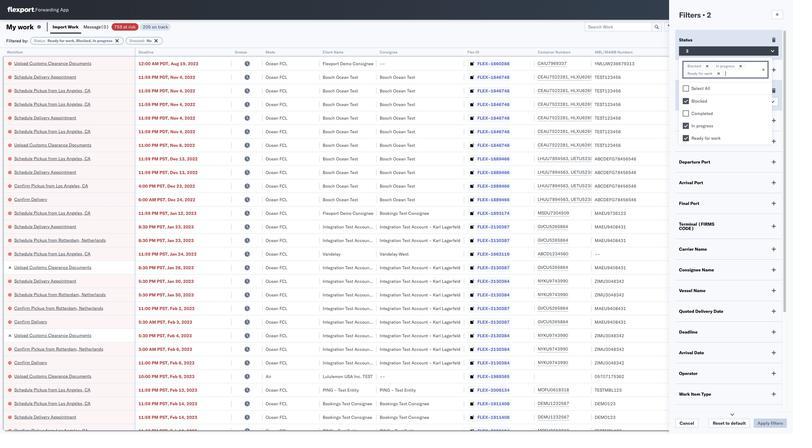 Task type: describe. For each thing, give the bounding box(es) containing it.
feb down 11:59 pm pst, feb 13, 2023
[[170, 402, 178, 407]]

pst, up "5:30 pm pst, feb 4, 2023"
[[157, 320, 167, 325]]

1 vertical spatial 23,
[[175, 224, 182, 230]]

7 schedule from the top
[[14, 170, 33, 175]]

mbl/mawb numbers button
[[592, 49, 695, 55]]

pst, up 8:30 pm pst, jan 28, 2023
[[159, 252, 169, 257]]

1 vertical spatial deadline
[[679, 330, 698, 336]]

1 vertical spatial 13,
[[179, 170, 186, 176]]

10 flex- from the top
[[477, 184, 491, 189]]

final
[[679, 201, 689, 207]]

ceau7522281, hlxu6269489, hlxu8034992 for schedule delivery appointment button related to 11:59 pm pdt, nov 4, 2022
[[538, 115, 634, 121]]

: for snoozed
[[144, 38, 145, 43]]

netherlands for 3:00 am pst, feb 6, 2023
[[79, 347, 103, 352]]

feb left the 9,
[[170, 374, 178, 380]]

1 schedule delivery appointment link from the top
[[14, 74, 76, 80]]

flex-1889466 for schedule delivery appointment
[[477, 170, 510, 176]]

wi
[[720, 415, 724, 421]]

reset to default button
[[708, 419, 750, 429]]

1911408 for test 20 wi team assignment
[[491, 415, 510, 421]]

5 2130384 from the top
[[491, 361, 510, 366]]

flex
[[468, 50, 474, 55]]

snoozed for snoozed
[[679, 88, 697, 94]]

none checkbox inside list box
[[683, 111, 689, 117]]

4 hlxu6269489, from the top
[[571, 115, 602, 121]]

agent for maeu9408431
[[760, 224, 772, 230]]

205
[[143, 24, 151, 30]]

feb up 3:00 am pst, feb 6, 2023
[[167, 334, 175, 339]]

14, for jaehyung choi - test destination agent
[[179, 402, 185, 407]]

numbers for mbl/mawb numbers
[[617, 50, 633, 55]]

pst, down 3:00 am pst, feb 6, 2023
[[159, 361, 169, 366]]

customs for second upload customs clearance documents link from the bottom
[[29, 333, 47, 339]]

work item type
[[679, 392, 711, 398]]

confirm delivery button for 5:30 am pst, feb 3, 2023
[[14, 319, 47, 326]]

2 2130387 from the top
[[491, 238, 510, 244]]

16,
[[179, 429, 185, 435]]

delivery for 11:59 pm pst, dec 13, 2022
[[34, 170, 50, 175]]

pst, up 11:59 pm pst, jan 24, 2023
[[157, 238, 166, 244]]

progress inside list box
[[696, 123, 713, 129]]

22 flex- from the top
[[477, 347, 491, 353]]

3 omkar from the top
[[704, 88, 717, 94]]

11:59 pm pst, feb 13, 2023
[[138, 388, 197, 394]]

pst, down 11:00 pm pst, feb 6, 2023
[[159, 374, 169, 380]]

track
[[158, 24, 168, 30]]

20 ocean fcl from the top
[[266, 320, 287, 325]]

1 vertical spatial risk
[[685, 67, 693, 73]]

workitem
[[7, 50, 23, 55]]

flexport for bookings test consignee
[[323, 211, 339, 216]]

consignee inside button
[[380, 50, 398, 55]]

1 horizontal spatial client name
[[679, 139, 705, 144]]

26 ocean fcl from the top
[[266, 415, 287, 421]]

2 5:30 pm pst, jan 30, 2023 from the top
[[138, 293, 194, 298]]

0 vertical spatial ready for work
[[687, 71, 713, 76]]

flex-1889466 for confirm delivery
[[477, 197, 510, 203]]

flex-2130387 for schedule delivery appointment
[[477, 224, 510, 230]]

3 nyku9743990 from the top
[[538, 333, 568, 339]]

file exception
[[687, 24, 716, 30]]

2 flex-2130387 from the top
[[477, 238, 510, 244]]

3 flex-1846748 from the top
[[477, 102, 510, 107]]

: for status
[[45, 38, 46, 43]]

resize handle column header for consignee
[[457, 48, 464, 435]]

6 1846748 from the top
[[491, 143, 510, 148]]

4 omkar from the top
[[704, 102, 717, 107]]

5 omkar savant from the top
[[704, 115, 732, 121]]

24, for 2023
[[178, 252, 185, 257]]

1 schedule delivery appointment button from the top
[[14, 74, 76, 81]]

container numbers
[[538, 50, 571, 55]]

import work button
[[50, 20, 81, 34]]

8 schedule from the top
[[14, 211, 33, 216]]

15 flex- from the top
[[477, 252, 491, 257]]

13 flex- from the top
[[477, 224, 491, 230]]

6:00
[[138, 197, 148, 203]]

jan up the 28,
[[170, 252, 177, 257]]

2 omkar savant from the top
[[704, 75, 732, 80]]

ready inside ready for customs clearance
[[679, 413, 692, 419]]

lhuu7894563, for confirm delivery
[[538, 197, 570, 203]]

os
[[776, 7, 782, 12]]

schedule delivery appointment link for 11:59 pm pst, feb 14, 2023
[[14, 415, 76, 421]]

3 5:30 from the top
[[138, 320, 148, 325]]

11:59 pm pst, dec 13, 2022 for schedule pickup from los angeles, ca
[[138, 156, 198, 162]]

11:59 pm pst, jan 24, 2023
[[138, 252, 197, 257]]

abcdefg78456546 for schedule delivery appointment
[[595, 170, 636, 176]]

26 flex- from the top
[[477, 402, 491, 407]]

jan down 11:59 pm pst, jan 12, 2023
[[167, 224, 174, 230]]

13 schedule from the top
[[14, 292, 33, 298]]

resize handle column header for container numbers
[[584, 48, 592, 435]]

1 horizontal spatial client
[[679, 139, 692, 144]]

11:00 pm pst, nov 8, 2022
[[138, 143, 195, 148]]

cancel button
[[675, 419, 699, 429]]

confirm pickup from los angeles, ca link for 4:00 pm pst, dec 23, 2022
[[14, 183, 88, 189]]

upload for 12:00 am pdt, aug 19, 2022
[[14, 61, 28, 66]]

1 5:30 from the top
[[138, 279, 148, 285]]

12:00 am pdt, aug 19, 2022
[[138, 61, 199, 66]]

-- for flex-1989365
[[380, 374, 385, 380]]

pickup for 8th schedule pickup from los angeles, ca button
[[34, 401, 47, 407]]

25 fcl from the top
[[280, 402, 287, 407]]

lhuu7894563, for schedule delivery appointment
[[538, 170, 570, 175]]

client inside button
[[323, 50, 333, 55]]

10:00 pm pst, feb 9, 2023
[[138, 374, 195, 380]]

file
[[687, 24, 695, 30]]

list box containing select all
[[679, 82, 772, 145]]

ready for work inside list box
[[691, 136, 721, 141]]

2023 up 10:00 pm pst, feb 9, 2023
[[184, 361, 195, 366]]

final port
[[679, 201, 699, 207]]

1 horizontal spatial in progress
[[716, 64, 735, 68]]

agent for demo123
[[771, 402, 783, 407]]

2 1846748 from the top
[[491, 88, 510, 94]]

3 zimu3048342 from the top
[[595, 334, 624, 339]]

0 horizontal spatial operator
[[679, 371, 698, 377]]

19,
[[180, 61, 187, 66]]

4 schedule from the top
[[14, 115, 33, 121]]

2 flex-1846748 from the top
[[477, 88, 510, 94]]

at risk
[[679, 67, 693, 73]]

0 vertical spatial work
[[18, 22, 34, 31]]

1 fcl from the top
[[280, 61, 287, 66]]

ready down import
[[48, 38, 59, 43]]

5 test123456 from the top
[[595, 129, 621, 135]]

maeu9408431 for confirm pickup from rotterdam, netherlands
[[595, 306, 626, 312]]

1 vertical spatial progress
[[720, 64, 735, 68]]

jan left 12,
[[170, 211, 177, 216]]

msdu7304509
[[538, 211, 569, 216]]

20 flex- from the top
[[477, 320, 491, 325]]

1 11:59 from the top
[[138, 75, 151, 80]]

in progress inside list box
[[691, 123, 713, 129]]

1 appointment from the top
[[51, 74, 76, 80]]

schedule delivery appointment button for 11:59 pm pdt, nov 4, 2022
[[14, 115, 76, 122]]

7 fcl from the top
[[280, 143, 287, 148]]

6 hlxu8034992 from the top
[[603, 143, 634, 148]]

consignee button
[[377, 49, 458, 55]]

pickup for 1st schedule pickup from los angeles, ca button
[[34, 88, 47, 93]]

upload customs clearance documents button for 12:00 am pdt, aug 19, 2022
[[14, 60, 91, 67]]

for inside list box
[[705, 136, 710, 141]]

aug
[[171, 61, 179, 66]]

feb up 11:00 pm pst, feb 6, 2023
[[168, 347, 175, 353]]

pickup for fifth schedule pickup from los angeles, ca button from the bottom of the page
[[34, 156, 47, 162]]

exception
[[696, 24, 716, 30]]

4 documents from the top
[[69, 333, 91, 339]]

pst, down "5:30 pm pst, feb 4, 2023"
[[157, 347, 167, 353]]

8 fcl from the top
[[280, 156, 287, 162]]

confirm pickup from los angeles, ca link for 11:59 pm pst, feb 16, 2023
[[14, 428, 88, 435]]

my work
[[6, 22, 34, 31]]

confirm pickup from rotterdam, netherlands for 2nd confirm pickup from rotterdam, netherlands link from the bottom
[[14, 306, 103, 312]]

dec for schedule delivery appointment
[[170, 170, 178, 176]]

3,
[[176, 320, 180, 325]]

forwarding app
[[35, 7, 69, 13]]

blocked inside list box
[[691, 99, 707, 104]]

1 confirm pickup from rotterdam, netherlands button from the top
[[14, 306, 103, 312]]

client name inside client name button
[[323, 50, 344, 55]]

2130387 for confirm pickup from rotterdam, netherlands
[[491, 306, 510, 312]]

2023 down 12,
[[183, 224, 194, 230]]

departure port
[[679, 160, 710, 165]]

12:00
[[138, 61, 151, 66]]

flexport demo consignee for bookings
[[323, 211, 373, 216]]

2 8:30 pm pst, jan 23, 2023 from the top
[[138, 238, 194, 244]]

6 fcl from the top
[[280, 129, 287, 135]]

2023 up 8:30 pm pst, jan 28, 2023
[[186, 252, 197, 257]]

gvcu5265864 for schedule delivery appointment
[[538, 224, 568, 230]]

9 fcl from the top
[[280, 170, 287, 176]]

mode inside mode button
[[266, 50, 275, 55]]

am for 3:00
[[149, 347, 156, 353]]

test 20 wi team assignment
[[704, 415, 759, 421]]

3 uetu5238478 from the top
[[571, 183, 601, 189]]

0 vertical spatial 13,
[[179, 156, 186, 162]]

24, for 2022
[[177, 197, 184, 203]]

select all
[[691, 86, 710, 91]]

snoozed for snoozed : no
[[130, 38, 144, 43]]

cancel
[[680, 421, 694, 427]]

maeu9736123
[[595, 211, 626, 216]]

3 schedule pickup from los angeles, ca button from the top
[[14, 128, 91, 135]]

schedule delivery appointment for 11:59 pm pst, dec 13, 2022
[[14, 170, 76, 175]]

resize handle column header for workitem
[[127, 48, 135, 435]]

Search Shipments (/) text field
[[674, 5, 734, 15]]

3:00 am pst, feb 6, 2023
[[138, 347, 192, 353]]

appointment for 8:30 pm pst, jan 23, 2023
[[51, 224, 76, 230]]

18 fcl from the top
[[280, 293, 287, 298]]

6, for 11:00 pm pst, feb 6, 2023
[[179, 361, 183, 366]]

14, for test 20 wi team assignment
[[179, 415, 185, 421]]

1989365
[[491, 374, 510, 380]]

1 nyku9743990 from the top
[[538, 279, 568, 284]]

1 vertical spatial work
[[679, 392, 690, 398]]

6 schedule pickup from los angeles, ca from the top
[[14, 251, 91, 257]]

05707175362
[[595, 374, 624, 380]]

3 button
[[679, 46, 779, 56]]

import
[[53, 24, 67, 30]]

2 savant from the top
[[719, 75, 732, 80]]

ymluw236679313
[[595, 61, 635, 66]]

to
[[726, 421, 730, 427]]

filtered
[[6, 38, 21, 44]]

vandelay west
[[380, 252, 409, 257]]

19 ocean fcl from the top
[[266, 306, 287, 312]]

2,
[[179, 306, 183, 312]]

0 vertical spatial operator
[[704, 50, 719, 55]]

1 schedule delivery appointment from the top
[[14, 74, 76, 80]]

5 1846748 from the top
[[491, 129, 510, 135]]

maeu9408431 for confirm delivery
[[595, 320, 626, 325]]

8,
[[179, 143, 183, 148]]

confirm delivery button for 6:00 am pst, dec 24, 2022
[[14, 197, 47, 203]]

jaehyung for --
[[704, 252, 723, 257]]

pst, up 11:59 pm pst, feb 16, 2023 on the left of the page
[[159, 415, 169, 421]]

0 horizontal spatial no
[[147, 38, 152, 43]]

15 schedule from the top
[[14, 401, 33, 407]]

jan up 11:59 pm pst, jan 24, 2023
[[167, 238, 174, 244]]

4 schedule pickup from los angeles, ca button from the top
[[14, 156, 91, 162]]

schedule delivery appointment for 11:59 pm pdt, nov 4, 2022
[[14, 115, 76, 121]]

12 schedule from the top
[[14, 279, 33, 284]]

4 schedule pickup from los angeles, ca from the top
[[14, 156, 91, 162]]

pst, down 11:59 pm pst, feb 13, 2023
[[159, 402, 169, 407]]

jaehyung choi - test origin agent
[[704, 224, 772, 230]]

lululemon
[[323, 374, 343, 380]]

abcdefg78456546 for schedule pickup from los angeles, ca
[[595, 156, 636, 162]]

ceau7522281, hlxu6269489, hlxu8034992 for upload customs clearance documents button corresponding to 11:00 pm pst, nov 8, 2022
[[538, 143, 634, 148]]

2023 down 10:00 pm pst, feb 9, 2023
[[186, 388, 197, 394]]

7 schedule pickup from los angeles, ca button from the top
[[14, 387, 91, 394]]

1 horizontal spatial for
[[699, 71, 703, 76]]

air
[[266, 374, 271, 380]]

demo123 for jaehyung choi - test destination agent
[[595, 402, 616, 407]]

21 flex- from the top
[[477, 334, 491, 339]]

terminal
[[679, 222, 697, 227]]

6 test123456 from the top
[[595, 143, 621, 148]]

2023 right 16,
[[186, 429, 197, 435]]

6 ocean fcl from the top
[[266, 129, 287, 135]]

numbers for container numbers
[[555, 50, 571, 55]]

schedule pickup from rotterdam, netherlands link for 5:30
[[14, 292, 106, 298]]

work inside list box
[[711, 136, 721, 141]]

dec up 6:00 am pst, dec 24, 2022 at top
[[167, 184, 175, 189]]

feb left 16,
[[170, 429, 178, 435]]

quoted
[[679, 309, 694, 315]]

20
[[713, 415, 718, 421]]

container numbers button
[[535, 49, 585, 55]]

flexport. image
[[7, 7, 35, 13]]

1 omkar from the top
[[704, 61, 717, 66]]

pst, down 6:00 am pst, dec 24, 2022 at top
[[159, 211, 169, 216]]

11:59 pm pst, feb 16, 2023
[[138, 429, 197, 435]]

4 savant from the top
[[719, 102, 732, 107]]

delivery for 5:30 pm pst, jan 30, 2023
[[34, 279, 50, 284]]

pst, down 11:59 pm pst, jan 24, 2023
[[157, 265, 166, 271]]

3 fcl from the top
[[280, 88, 287, 94]]

test
[[704, 415, 712, 421]]

5 ocean fcl from the top
[[266, 115, 287, 121]]

2 schedule pickup from los angeles, ca button from the top
[[14, 101, 91, 108]]

pickup for seventh schedule pickup from los angeles, ca button
[[34, 388, 47, 393]]

flex-2006134 for 11:59 pm pst, feb 16, 2023
[[477, 429, 510, 435]]

completed
[[691, 111, 713, 116]]

jan down 8:30 pm pst, jan 28, 2023
[[167, 279, 174, 285]]

forwarding
[[35, 7, 59, 13]]

flexport demo consignee for -
[[323, 61, 373, 66]]

no button
[[679, 97, 779, 107]]

5:30 pm pst, feb 4, 2023
[[138, 334, 192, 339]]

flex-1989365
[[477, 374, 510, 380]]

2 30, from the top
[[175, 293, 182, 298]]

feb up 10:00 pm pst, feb 9, 2023
[[170, 361, 178, 366]]

inc.
[[354, 374, 362, 380]]

6 confirm from the top
[[14, 360, 30, 366]]

pickup for confirm pickup from los angeles, ca button corresponding to 4:00 pm pst, dec 23, 2022
[[31, 183, 45, 189]]

8 schedule pickup from los angeles, ca from the top
[[14, 401, 91, 407]]

confirm delivery button for 11:00 pm pst, feb 6, 2023
[[14, 360, 47, 367]]

blocked,
[[76, 38, 92, 43]]

1 flex- from the top
[[477, 61, 491, 66]]

3 resize handle column header from the left
[[255, 48, 263, 435]]

netherlands for 8:30 pm pst, jan 23, 2023
[[82, 238, 106, 243]]

13 ocean fcl from the top
[[266, 224, 287, 230]]

8 schedule pickup from los angeles, ca button from the top
[[14, 401, 91, 408]]

deadline inside deadline button
[[138, 50, 153, 55]]

11:00 for 11:00 pm pst, feb 6, 2023
[[138, 361, 151, 366]]

3:00
[[138, 347, 148, 353]]

pst, up 3:00 am pst, feb 6, 2023
[[157, 334, 166, 339]]

1 vertical spatial work
[[704, 71, 713, 76]]

confirm delivery for 11:00 pm pst, feb 6, 2023
[[14, 360, 47, 366]]

at
[[679, 67, 684, 73]]

11:00 for 11:00 pm pst, feb 2, 2023
[[138, 306, 151, 312]]

1889466 for confirm delivery
[[491, 197, 510, 203]]

schedule delivery appointment link for 5:30 pm pst, jan 30, 2023
[[14, 278, 76, 285]]

workitem button
[[4, 49, 129, 55]]

4 flex- from the top
[[477, 102, 491, 107]]

6 hlxu6269489, from the top
[[571, 143, 602, 148]]

consignee name
[[679, 268, 714, 273]]

dec for schedule pickup from los angeles, ca
[[170, 156, 178, 162]]

uetu5238478 for schedule delivery appointment
[[571, 170, 601, 175]]

port for final port
[[690, 201, 699, 207]]

pickup for 1st the confirm pickup from rotterdam, netherlands "button"
[[31, 306, 45, 312]]

name inside button
[[334, 50, 344, 55]]

pickup for 5th schedule pickup from los angeles, ca button from the top of the page
[[34, 211, 47, 216]]

filtered by:
[[6, 38, 28, 44]]

my
[[6, 22, 16, 31]]

3 confirm from the top
[[14, 306, 30, 312]]

departure
[[679, 160, 700, 165]]

pst, up 5:30 am pst, feb 3, 2023
[[159, 306, 169, 312]]

pst, left 8,
[[159, 143, 169, 148]]

feb left 2,
[[170, 306, 178, 312]]

2023 right the 28,
[[183, 265, 194, 271]]

code)
[[679, 226, 694, 232]]

ready for customs clearance
[[679, 413, 719, 423]]

choi for maeu9408431
[[724, 224, 733, 230]]

pst, down 11:00 pm pst, nov 8, 2022
[[159, 156, 169, 162]]

mode button
[[263, 49, 313, 55]]

pst, down 11:59 pm pst, jan 12, 2023
[[157, 224, 166, 230]]

status for status
[[679, 37, 693, 43]]

os button
[[771, 3, 786, 17]]

2 maeu9408431 from the top
[[595, 238, 626, 244]]

2 gvcu5265864 from the top
[[538, 238, 568, 244]]

arrival for arrival port
[[679, 180, 693, 186]]

4 5:30 from the top
[[138, 334, 148, 339]]

1 8:30 pm pst, jan 23, 2023 from the top
[[138, 224, 194, 230]]

flex id button
[[464, 49, 528, 55]]

15 ocean fcl from the top
[[266, 252, 287, 257]]

5 omkar from the top
[[704, 115, 717, 121]]

schedule pickup from los angeles, ca link for 6th schedule pickup from los angeles, ca button from the top of the page
[[14, 251, 91, 257]]

0 horizontal spatial risk
[[128, 24, 136, 30]]

23 flex- from the top
[[477, 361, 491, 366]]

ready right at
[[687, 71, 698, 76]]

schedule pickup from los angeles, ca link for 6th schedule pickup from los angeles, ca button from the bottom
[[14, 128, 91, 135]]

2023 up '11:00 pm pst, feb 2, 2023'
[[183, 293, 194, 298]]

1662119
[[491, 252, 510, 257]]

0 vertical spatial date
[[714, 309, 723, 315]]

choi for demo123
[[724, 402, 733, 407]]

2023 up 11:00 pm pst, feb 6, 2023
[[181, 347, 192, 353]]

17 flex- from the top
[[477, 279, 491, 285]]

6 flex- from the top
[[477, 129, 491, 135]]

jaehyung choi - test destination agent for --
[[704, 252, 783, 257]]

8:30 pm pst, jan 28, 2023
[[138, 265, 194, 271]]

lululemon usa inc. test
[[323, 374, 373, 380]]

25 flex- from the top
[[477, 388, 491, 394]]

2023 up 3:00 am pst, feb 6, 2023
[[181, 334, 192, 339]]

message (0)
[[84, 24, 109, 30]]

23 ocean fcl from the top
[[266, 361, 287, 366]]



Task type: vqa. For each thing, say whether or not it's contained in the screenshot.


Task type: locate. For each thing, give the bounding box(es) containing it.
ceau7522281, hlxu6269489, hlxu8034992 for 7th schedule pickup from los angeles, ca button from the bottom of the page
[[538, 102, 634, 107]]

1 vertical spatial in progress
[[691, 123, 713, 129]]

0 vertical spatial 11:59 pm pst, feb 14, 2023
[[138, 402, 197, 407]]

1 vertical spatial in
[[716, 64, 719, 68]]

11:59 pm pst, dec 13, 2022 down 11:00 pm pst, nov 8, 2022
[[138, 156, 198, 162]]

5 schedule delivery appointment button from the top
[[14, 278, 76, 285]]

flex-2130387
[[477, 224, 510, 230], [477, 238, 510, 244], [477, 265, 510, 271], [477, 306, 510, 312], [477, 320, 510, 325]]

jaehyung down type
[[704, 402, 723, 407]]

1 vertical spatial jaehyung choi - test destination agent
[[704, 402, 783, 407]]

2 ocean fcl from the top
[[266, 75, 287, 80]]

omkar down no button
[[704, 115, 717, 121]]

4 flex-1846748 from the top
[[477, 115, 510, 121]]

filters
[[679, 10, 701, 20]]

jaehyung up consignee name
[[704, 252, 723, 257]]

2 11:59 pm pdt, nov 4, 2022 from the top
[[138, 88, 195, 94]]

23, down 12,
[[175, 224, 182, 230]]

flex-1989365 button
[[468, 373, 511, 382], [468, 373, 511, 382]]

pst, up 4:00 pm pst, dec 23, 2022
[[159, 170, 169, 176]]

type
[[701, 392, 711, 398]]

ready up "cancel" button
[[679, 413, 692, 419]]

0 vertical spatial 5:30 pm pst, jan 30, 2023
[[138, 279, 194, 285]]

Search Work text field
[[585, 22, 652, 31]]

port
[[701, 160, 710, 165], [694, 180, 703, 186], [690, 201, 699, 207]]

0 horizontal spatial snoozed
[[130, 38, 144, 43]]

17 ocean fcl from the top
[[266, 279, 287, 285]]

app
[[60, 7, 69, 13]]

0 vertical spatial schedule pickup from rotterdam, netherlands button
[[14, 237, 106, 244]]

18 flex- from the top
[[477, 293, 491, 298]]

jan up '11:00 pm pst, feb 2, 2023'
[[167, 293, 174, 298]]

1 5:30 pm pst, jan 30, 2023 from the top
[[138, 279, 194, 285]]

feb up 11:59 pm pst, feb 16, 2023 on the left of the page
[[170, 415, 178, 421]]

pickup for 8:30 pm pst, jan 23, 2023's "schedule pickup from rotterdam, netherlands" 'button'
[[34, 238, 47, 243]]

1 vertical spatial agent
[[771, 252, 783, 257]]

5 schedule pickup from los angeles, ca from the top
[[14, 211, 91, 216]]

8 ocean fcl from the top
[[266, 156, 287, 162]]

4 upload customs clearance documents link from the top
[[14, 333, 91, 339]]

1 vertical spatial no
[[686, 99, 692, 105]]

flex-2130387 for confirm delivery
[[477, 320, 510, 325]]

dec up 4:00 pm pst, dec 23, 2022
[[170, 170, 178, 176]]

1 vertical spatial confirm pickup from los angeles, ca link
[[14, 428, 88, 435]]

3 omkar savant from the top
[[704, 88, 732, 94]]

1 vertical spatial 1911408
[[491, 415, 510, 421]]

8:30 up 11:59 pm pst, jan 24, 2023
[[138, 238, 148, 244]]

2 destination from the top
[[747, 402, 770, 407]]

operator right 3 at right top
[[704, 50, 719, 55]]

0 vertical spatial demo
[[340, 61, 352, 66]]

schedule pickup from los angeles, ca link for 7th schedule pickup from los angeles, ca button from the bottom of the page
[[14, 101, 91, 107]]

flexport for --
[[323, 61, 339, 66]]

netherlands for 5:30 pm pst, jan 30, 2023
[[82, 292, 106, 298]]

0 vertical spatial 11:00
[[138, 143, 151, 148]]

27 ocean fcl from the top
[[266, 429, 287, 435]]

1 vertical spatial client
[[679, 139, 692, 144]]

feb down 10:00 pm pst, feb 9, 2023
[[170, 388, 178, 394]]

resize handle column header for client name
[[369, 48, 377, 435]]

flex-1889466 button
[[468, 155, 511, 163], [468, 155, 511, 163], [468, 168, 511, 177], [468, 168, 511, 177], [468, 182, 511, 191], [468, 182, 511, 191], [468, 196, 511, 204], [468, 196, 511, 204]]

los for confirm pickup from los angeles, ca button corresponding to 4:00 pm pst, dec 23, 2022
[[56, 183, 63, 189]]

uetu5238478
[[571, 156, 601, 162], [571, 170, 601, 175], [571, 183, 601, 189], [571, 197, 601, 203]]

ready for work down completed
[[691, 136, 721, 141]]

1 vertical spatial demo
[[340, 211, 352, 216]]

8:30 down 11:59 pm pst, jan 24, 2023
[[138, 265, 148, 271]]

30, down the 28,
[[175, 279, 182, 285]]

1 vertical spatial mode
[[679, 118, 691, 124]]

0 vertical spatial confirm delivery
[[14, 197, 47, 202]]

2 hlxu8034992 from the top
[[603, 88, 634, 94]]

for up select all
[[699, 71, 703, 76]]

4 ocean fcl from the top
[[266, 102, 287, 107]]

ready inside list box
[[691, 136, 704, 141]]

schedule delivery appointment button for 11:59 pm pst, dec 13, 2022
[[14, 169, 76, 176]]

1 demo from the top
[[340, 61, 352, 66]]

uetu5238478 for confirm delivery
[[571, 197, 601, 203]]

5 nyku9743990 from the top
[[538, 361, 568, 366]]

1 vertical spatial 11:00
[[138, 306, 151, 312]]

usa
[[344, 374, 353, 380]]

2 vertical spatial agent
[[771, 402, 783, 407]]

1 upload customs clearance documents from the top
[[14, 61, 91, 66]]

demo
[[340, 61, 352, 66], [340, 211, 352, 216]]

6, up 11:00 pm pst, feb 6, 2023
[[176, 347, 180, 353]]

upload
[[14, 61, 28, 66], [14, 142, 28, 148], [14, 265, 28, 271], [14, 333, 28, 339], [14, 374, 28, 380]]

3 11:59 pm pdt, nov 4, 2022 from the top
[[138, 102, 195, 107]]

1 vertical spatial 6,
[[179, 361, 183, 366]]

5:30 down 8:30 pm pst, jan 28, 2023
[[138, 279, 148, 285]]

test
[[363, 374, 373, 380]]

0 vertical spatial confirm pickup from rotterdam, netherlands button
[[14, 306, 103, 312]]

all
[[705, 86, 710, 91]]

pst, down 4:00 pm pst, dec 23, 2022
[[157, 197, 167, 203]]

rotterdam, for 5:30 pm pst, jan 30, 2023
[[58, 292, 80, 298]]

destination for demo123
[[747, 402, 770, 407]]

0 vertical spatial confirm pickup from los angeles, ca link
[[14, 183, 88, 189]]

blocked up completed
[[691, 99, 707, 104]]

dec
[[170, 156, 178, 162], [170, 170, 178, 176], [167, 184, 175, 189], [168, 197, 176, 203]]

: right by:
[[45, 38, 46, 43]]

16 fcl from the top
[[280, 265, 287, 271]]

0 vertical spatial flexport
[[323, 61, 339, 66]]

vandelay for vandelay
[[323, 252, 341, 257]]

1 horizontal spatial vandelay
[[380, 252, 398, 257]]

documents
[[69, 61, 91, 66], [69, 142, 91, 148], [69, 265, 91, 271], [69, 333, 91, 339], [69, 374, 91, 380]]

0 vertical spatial snoozed
[[130, 38, 144, 43]]

status
[[679, 37, 693, 43], [34, 38, 45, 43]]

11:59 pm pst, jan 12, 2023
[[138, 211, 197, 216]]

arrival
[[679, 180, 693, 186], [679, 351, 693, 356]]

arrival for arrival date
[[679, 351, 693, 356]]

schedule pickup from rotterdam, netherlands button for 8:30 pm pst, jan 23, 2023
[[14, 237, 106, 244]]

1 horizontal spatial no
[[686, 99, 692, 105]]

resize handle column header for flex id
[[527, 48, 535, 435]]

pickup for 6th schedule pickup from los angeles, ca button from the top of the page
[[34, 251, 47, 257]]

maeu9408431 for schedule delivery appointment
[[595, 224, 626, 230]]

omkar down "3" button
[[704, 61, 717, 66]]

1 vertical spatial arrival
[[679, 351, 693, 356]]

agent for --
[[771, 252, 783, 257]]

choi
[[724, 224, 733, 230], [724, 252, 733, 257], [724, 402, 733, 407]]

2023 up 11:59 pm pst, jan 24, 2023
[[183, 238, 194, 244]]

2023 right 12,
[[186, 211, 197, 216]]

2 1911408 from the top
[[491, 415, 510, 421]]

work up by:
[[18, 22, 34, 31]]

1 vertical spatial confirm pickup from los angeles, ca
[[14, 429, 88, 434]]

11 flex- from the top
[[477, 197, 491, 203]]

1 destination from the top
[[747, 252, 770, 257]]

lhuu7894563, uetu5238478
[[538, 156, 601, 162], [538, 170, 601, 175], [538, 183, 601, 189], [538, 197, 601, 203]]

2 schedule delivery appointment from the top
[[14, 115, 76, 121]]

7 11:59 from the top
[[138, 170, 151, 176]]

abcdefg78456546
[[595, 156, 636, 162], [595, 170, 636, 176], [595, 184, 636, 189], [595, 197, 636, 203]]

0 horizontal spatial progress
[[97, 38, 113, 43]]

2130387
[[491, 224, 510, 230], [491, 238, 510, 244], [491, 265, 510, 271], [491, 306, 510, 312], [491, 320, 510, 325]]

choi right the (firms
[[724, 224, 733, 230]]

2023 right the 9,
[[184, 374, 195, 380]]

2 schedule pickup from rotterdam, netherlands link from the top
[[14, 292, 106, 298]]

2023 right 2,
[[184, 306, 195, 312]]

0 vertical spatial mofu0618318
[[538, 388, 569, 393]]

5:30 up the 3:00
[[138, 334, 148, 339]]

13 11:59 from the top
[[138, 429, 151, 435]]

3 test123456 from the top
[[595, 102, 621, 107]]

2 vertical spatial 13,
[[179, 388, 185, 394]]

no inside button
[[686, 99, 692, 105]]

1 ceau7522281, hlxu6269489, hlxu8034992 from the top
[[538, 74, 634, 80]]

3 schedule delivery appointment button from the top
[[14, 169, 76, 176]]

0 vertical spatial blocked
[[687, 64, 701, 68]]

4 hlxu8034992 from the top
[[603, 115, 634, 121]]

list box
[[679, 82, 772, 145]]

confirm delivery for 5:30 am pst, feb 3, 2023
[[14, 320, 47, 325]]

2 horizontal spatial progress
[[720, 64, 735, 68]]

pst, down 8:30 pm pst, jan 28, 2023
[[157, 279, 166, 285]]

progress down "3" button
[[720, 64, 735, 68]]

schedule delivery appointment for 5:30 pm pst, jan 30, 2023
[[14, 279, 76, 284]]

schedule pickup from rotterdam, netherlands for 5:30 pm pst, jan 30, 2023
[[14, 292, 106, 298]]

11 schedule from the top
[[14, 251, 33, 257]]

3 upload from the top
[[14, 265, 28, 271]]

flex-1911408 button
[[468, 400, 511, 409], [468, 400, 511, 409], [468, 414, 511, 422], [468, 414, 511, 422]]

6 schedule delivery appointment link from the top
[[14, 415, 76, 421]]

action
[[771, 24, 785, 30]]

4 11:59 pm pdt, nov 4, 2022 from the top
[[138, 115, 195, 121]]

pickup for first the confirm pickup from rotterdam, netherlands "button" from the bottom
[[31, 347, 45, 352]]

0 vertical spatial for
[[59, 38, 65, 43]]

work down completed
[[711, 136, 721, 141]]

5 schedule pickup from los angeles, ca button from the top
[[14, 210, 91, 217]]

1 vertical spatial 5:30 pm pst, jan 30, 2023
[[138, 293, 194, 298]]

0 vertical spatial testmbl123
[[595, 388, 622, 394]]

client name button
[[320, 49, 370, 55]]

27 flex- from the top
[[477, 415, 491, 421]]

am right 12:00
[[152, 61, 159, 66]]

5 documents from the top
[[69, 374, 91, 380]]

2 vertical spatial upload customs clearance documents button
[[14, 374, 91, 381]]

los for 1st schedule pickup from los angeles, ca button
[[58, 88, 65, 93]]

0 vertical spatial confirm delivery link
[[14, 197, 47, 203]]

0 vertical spatial confirm pickup from rotterdam, netherlands
[[14, 306, 103, 312]]

los for 7th schedule pickup from los angeles, ca button from the bottom of the page
[[58, 101, 65, 107]]

1 vertical spatial 30,
[[175, 293, 182, 298]]

numbers up caiu7969337
[[555, 50, 571, 55]]

select
[[691, 86, 704, 91]]

schedule pickup from los angeles, ca
[[14, 88, 91, 93], [14, 101, 91, 107], [14, 129, 91, 134], [14, 156, 91, 162], [14, 211, 91, 216], [14, 251, 91, 257], [14, 388, 91, 393], [14, 401, 91, 407]]

14,
[[179, 402, 185, 407], [179, 415, 185, 421]]

work
[[68, 24, 79, 30], [679, 392, 690, 398]]

operator down the arrival date
[[679, 371, 698, 377]]

status right by:
[[34, 38, 45, 43]]

forwarding app link
[[7, 7, 69, 13]]

0 vertical spatial client
[[323, 50, 333, 55]]

consignee
[[380, 50, 398, 55], [353, 61, 373, 66], [353, 211, 373, 216], [408, 211, 429, 216], [679, 268, 701, 273], [351, 402, 372, 407], [408, 402, 429, 407], [351, 415, 372, 421], [408, 415, 429, 421]]

14, up 16,
[[179, 415, 185, 421]]

schedule pickup from los angeles, ca link for 8th schedule pickup from los angeles, ca button
[[14, 401, 91, 407]]

23,
[[177, 184, 183, 189], [175, 224, 182, 230], [175, 238, 182, 244]]

2 upload customs clearance documents from the top
[[14, 142, 91, 148]]

confirm pickup from los angeles, ca button for 11:59 pm pst, feb 16, 2023
[[14, 428, 88, 435]]

6 schedule pickup from los angeles, ca link from the top
[[14, 251, 91, 257]]

gvcu5265864
[[538, 224, 568, 230], [538, 238, 568, 244], [538, 265, 568, 271], [538, 306, 568, 312], [538, 320, 568, 325]]

0 vertical spatial deadline
[[138, 50, 153, 55]]

pickup for 6th schedule pickup from los angeles, ca button from the bottom
[[34, 129, 47, 134]]

feb left 3, at the bottom of the page
[[168, 320, 175, 325]]

schedule delivery appointment link for 11:59 pm pst, dec 13, 2022
[[14, 169, 76, 176]]

rotterdam, for 8:30 pm pst, jan 23, 2023
[[58, 238, 80, 243]]

4 ceau7522281, from the top
[[538, 115, 570, 121]]

bookings test consignee
[[380, 211, 429, 216], [323, 402, 372, 407], [380, 402, 429, 407], [323, 415, 372, 421], [380, 415, 429, 421]]

1 vertical spatial schedule pickup from rotterdam, netherlands button
[[14, 292, 106, 299]]

13, down 8,
[[179, 156, 186, 162]]

for left work,
[[59, 38, 65, 43]]

12 11:59 from the top
[[138, 415, 151, 421]]

11:59 pm pst, feb 14, 2023 down 11:59 pm pst, feb 13, 2023
[[138, 402, 197, 407]]

port right departure
[[701, 160, 710, 165]]

upload for 11:00 pm pst, nov 8, 2022
[[14, 142, 28, 148]]

los for confirm pickup from los angeles, ca button corresponding to 11:59 pm pst, feb 16, 2023
[[56, 429, 63, 434]]

6:00 am pst, dec 24, 2022
[[138, 197, 195, 203]]

blocked
[[687, 64, 701, 68], [691, 99, 707, 104]]

lagerfeld
[[385, 224, 403, 230], [442, 224, 460, 230], [385, 238, 403, 244], [442, 238, 460, 244], [385, 265, 403, 271], [442, 265, 460, 271], [385, 279, 403, 285], [442, 279, 460, 285], [385, 293, 403, 298], [442, 293, 460, 298], [385, 306, 403, 312], [442, 306, 460, 312], [385, 320, 403, 325], [442, 320, 460, 325], [385, 334, 403, 339], [442, 334, 460, 339], [385, 347, 403, 353], [442, 347, 460, 353], [385, 361, 403, 366], [442, 361, 460, 366]]

status up 3 at right top
[[679, 37, 693, 43]]

3 1889466 from the top
[[491, 184, 510, 189]]

work left item
[[679, 392, 690, 398]]

progress
[[97, 38, 113, 43], [720, 64, 735, 68], [696, 123, 713, 129]]

3 savant from the top
[[719, 88, 732, 94]]

flex id
[[468, 50, 479, 55]]

gvcu5265864 for confirm delivery
[[538, 320, 568, 325]]

lhuu7894563, uetu5238478 for confirm delivery
[[538, 197, 601, 203]]

1 schedule pickup from los angeles, ca button from the top
[[14, 88, 91, 94]]

0 horizontal spatial date
[[694, 351, 704, 356]]

5:30
[[138, 279, 148, 285], [138, 293, 148, 298], [138, 320, 148, 325], [138, 334, 148, 339]]

24 flex- from the top
[[477, 374, 491, 380]]

customs for 12:00's upload customs clearance documents link
[[29, 61, 47, 66]]

0 horizontal spatial numbers
[[555, 50, 571, 55]]

0 vertical spatial choi
[[724, 224, 733, 230]]

pickup for confirm pickup from los angeles, ca button corresponding to 11:59 pm pst, feb 16, 2023
[[31, 429, 45, 434]]

1 11:00 from the top
[[138, 143, 151, 148]]

caiu7969337
[[538, 61, 567, 66]]

11 ocean fcl from the top
[[266, 197, 287, 203]]

no down "select"
[[686, 99, 692, 105]]

0 vertical spatial schedule pickup from rotterdam, netherlands
[[14, 238, 106, 243]]

deadline down the quoted
[[679, 330, 698, 336]]

confirm pickup from los angeles, ca for 4:00 pm pst, dec 23, 2022
[[14, 183, 88, 189]]

2 vertical spatial progress
[[696, 123, 713, 129]]

5 appointment from the top
[[51, 279, 76, 284]]

11:00
[[138, 143, 151, 148], [138, 306, 151, 312], [138, 361, 151, 366]]

None text field
[[725, 71, 731, 76]]

13, up 4:00 pm pst, dec 23, 2022
[[179, 170, 186, 176]]

1 horizontal spatial numbers
[[617, 50, 633, 55]]

13, down the 9,
[[179, 388, 185, 394]]

2 ceau7522281, hlxu6269489, hlxu8034992 from the top
[[538, 88, 634, 94]]

1889466
[[491, 156, 510, 162], [491, 170, 510, 176], [491, 184, 510, 189], [491, 197, 510, 203]]

confirm pickup from los angeles, ca link
[[14, 183, 88, 189], [14, 428, 88, 435]]

los for 5th schedule pickup from los angeles, ca button from the top of the page
[[58, 211, 65, 216]]

3 upload customs clearance documents from the top
[[14, 265, 91, 271]]

1 vertical spatial 8:30
[[138, 238, 148, 244]]

jaehyung for demo123
[[704, 402, 723, 407]]

5 upload from the top
[[14, 374, 28, 380]]

upload customs clearance documents for 11:00
[[14, 142, 91, 148]]

progress down completed
[[696, 123, 713, 129]]

upload customs clearance documents button for 10:00 pm pst, feb 9, 2023
[[14, 374, 91, 381]]

clearance
[[48, 61, 68, 66], [48, 142, 68, 148], [48, 265, 68, 271], [48, 333, 68, 339], [48, 374, 68, 380], [679, 417, 700, 423]]

6, up the 9,
[[179, 361, 183, 366]]

port for arrival port
[[694, 180, 703, 186]]

2 vertical spatial confirm delivery
[[14, 360, 47, 366]]

snoozed left all
[[679, 88, 697, 94]]

24, up the 28,
[[178, 252, 185, 257]]

ready for work
[[687, 71, 713, 76], [691, 136, 721, 141]]

5 fcl from the top
[[280, 115, 287, 121]]

resize handle column header for deadline
[[224, 48, 232, 435]]

demu1232567
[[538, 402, 569, 407], [538, 415, 569, 421]]

confirm delivery for 6:00 am pst, dec 24, 2022
[[14, 197, 47, 202]]

destination down origin
[[747, 252, 770, 257]]

0 vertical spatial 30,
[[175, 279, 182, 285]]

-- for flex-1660288
[[380, 61, 385, 66]]

None checkbox
[[683, 86, 689, 92], [683, 98, 689, 104], [683, 123, 689, 129], [683, 135, 689, 142], [683, 86, 689, 92], [683, 98, 689, 104], [683, 123, 689, 129], [683, 135, 689, 142]]

flex-1662119 button
[[468, 250, 511, 259], [468, 250, 511, 259]]

upload customs clearance documents link for 11:00
[[14, 142, 91, 148]]

24 fcl from the top
[[280, 388, 287, 394]]

2130387 for schedule delivery appointment
[[491, 224, 510, 230]]

mbl/mawb numbers
[[595, 50, 633, 55]]

2 11:59 from the top
[[138, 88, 151, 94]]

upload for 10:00 pm pst, feb 9, 2023
[[14, 374, 28, 380]]

11:59 pm pst, dec 13, 2022 for schedule delivery appointment
[[138, 170, 198, 176]]

2006134 for 11:59 pm pst, feb 13, 2023
[[491, 388, 510, 394]]

9 schedule from the top
[[14, 224, 33, 230]]

0 vertical spatial 1911408
[[491, 402, 510, 407]]

carrier name
[[679, 247, 707, 252]]

1 14, from the top
[[179, 402, 185, 407]]

destination up assignment
[[747, 402, 770, 407]]

1 vertical spatial 14,
[[179, 415, 185, 421]]

zimu3048342
[[595, 279, 624, 285], [595, 293, 624, 298], [595, 334, 624, 339], [595, 347, 624, 353], [595, 361, 624, 366]]

5:30 up "5:30 pm pst, feb 4, 2023"
[[138, 320, 148, 325]]

appointment for 11:59 pm pst, dec 13, 2022
[[51, 170, 76, 175]]

progress down the (0) at the top left of page
[[97, 38, 113, 43]]

2023 down 8:30 pm pst, jan 28, 2023
[[183, 279, 194, 285]]

uetu5238478 for schedule pickup from los angeles, ca
[[571, 156, 601, 162]]

2 confirm delivery link from the top
[[14, 319, 47, 325]]

3 schedule pickup from los angeles, ca from the top
[[14, 129, 91, 134]]

1 11:59 pm pst, dec 13, 2022 from the top
[[138, 156, 198, 162]]

work inside 'button'
[[68, 24, 79, 30]]

6 schedule pickup from los angeles, ca button from the top
[[14, 251, 91, 258]]

1 demo123 from the top
[[595, 402, 616, 407]]

omkar savant down "3" button
[[704, 61, 732, 66]]

vessel
[[679, 288, 692, 294]]

8:30 pm pst, jan 23, 2023
[[138, 224, 194, 230], [138, 238, 194, 244]]

hlxu6269489,
[[571, 74, 602, 80], [571, 88, 602, 94], [571, 102, 602, 107], [571, 115, 602, 121], [571, 129, 602, 134], [571, 143, 602, 148]]

no down 205 at the top
[[147, 38, 152, 43]]

0 horizontal spatial status
[[34, 38, 45, 43]]

omkar up all
[[704, 75, 717, 80]]

1 1889466 from the top
[[491, 156, 510, 162]]

by:
[[22, 38, 28, 44]]

2 schedule pickup from los angeles, ca link from the top
[[14, 101, 91, 107]]

pickup for 7th schedule pickup from los angeles, ca button from the bottom of the page
[[34, 101, 47, 107]]

flex-2130387 for confirm pickup from rotterdam, netherlands
[[477, 306, 510, 312]]

1 confirm pickup from rotterdam, netherlands from the top
[[14, 306, 103, 312]]

schedule delivery appointment button for 8:30 pm pst, jan 23, 2023
[[14, 224, 76, 231]]

1 horizontal spatial operator
[[704, 50, 719, 55]]

schedule pickup from los angeles, ca link for fifth schedule pickup from los angeles, ca button from the bottom of the page
[[14, 156, 91, 162]]

upload customs clearance documents
[[14, 61, 91, 66], [14, 142, 91, 148], [14, 265, 91, 271], [14, 333, 91, 339], [14, 374, 91, 380]]

flex-1662119
[[477, 252, 510, 257]]

0 vertical spatial flexport demo consignee
[[323, 61, 373, 66]]

2 vertical spatial work
[[711, 136, 721, 141]]

1 savant from the top
[[719, 61, 732, 66]]

0 vertical spatial no
[[147, 38, 152, 43]]

2 flex-2130384 from the top
[[477, 293, 510, 298]]

confirm pickup from rotterdam, netherlands
[[14, 306, 103, 312], [14, 347, 103, 352]]

schedule delivery appointment link for 11:59 pm pdt, nov 4, 2022
[[14, 115, 76, 121]]

omkar right "select"
[[704, 88, 717, 94]]

appointment for 11:59 pm pdt, nov 4, 2022
[[51, 115, 76, 121]]

2 8:30 from the top
[[138, 238, 148, 244]]

reset to default
[[713, 421, 746, 427]]

west
[[399, 252, 409, 257]]

default
[[731, 421, 746, 427]]

schedule pickup from los angeles, ca link for 5th schedule pickup from los angeles, ca button from the top of the page
[[14, 210, 91, 216]]

5 resize handle column header from the left
[[369, 48, 377, 435]]

resize handle column header
[[127, 48, 135, 435], [224, 48, 232, 435], [255, 48, 263, 435], [312, 48, 320, 435], [369, 48, 377, 435], [457, 48, 464, 435], [527, 48, 535, 435], [584, 48, 592, 435], [694, 48, 701, 435], [751, 48, 758, 435], [777, 48, 785, 435]]

2023 down 11:59 pm pst, feb 13, 2023
[[186, 402, 197, 407]]

upload customs clearance documents link for 12:00
[[14, 60, 91, 66]]

1 upload from the top
[[14, 61, 28, 66]]

2 horizontal spatial in
[[716, 64, 719, 68]]

schedule pickup from los angeles, ca link for 1st schedule pickup from los angeles, ca button
[[14, 88, 91, 94]]

0 vertical spatial flex-2006134
[[477, 388, 510, 394]]

1 jaehyung from the top
[[704, 224, 723, 230]]

id
[[475, 50, 479, 55]]

6 ceau7522281, from the top
[[538, 143, 570, 148]]

confirm delivery
[[14, 197, 47, 202], [14, 320, 47, 325], [14, 360, 47, 366]]

confirm delivery link for 6:00
[[14, 197, 47, 203]]

confirm delivery button
[[14, 197, 47, 203], [14, 319, 47, 326], [14, 360, 47, 367]]

4 flex-2130384 from the top
[[477, 347, 510, 353]]

terminal (firms code)
[[679, 222, 715, 232]]

1 horizontal spatial date
[[714, 309, 723, 315]]

2 horizontal spatial for
[[705, 136, 710, 141]]

resize handle column header for mbl/mawb numbers
[[694, 48, 701, 435]]

0 vertical spatial 23,
[[177, 184, 183, 189]]

jaehyung for maeu9408431
[[704, 224, 723, 230]]

1 vertical spatial ready for work
[[691, 136, 721, 141]]

1 vertical spatial destination
[[747, 402, 770, 407]]

am
[[152, 61, 159, 66], [149, 197, 156, 203], [149, 320, 156, 325], [149, 347, 156, 353]]

0 vertical spatial 11:59 pm pst, dec 13, 2022
[[138, 156, 198, 162]]

arrival date
[[679, 351, 704, 356]]

1 vertical spatial upload customs clearance documents button
[[14, 142, 91, 149]]

1 schedule pickup from rotterdam, netherlands from the top
[[14, 238, 106, 243]]

2 upload from the top
[[14, 142, 28, 148]]

1 horizontal spatial mode
[[679, 118, 691, 124]]

5:30 pm pst, jan 30, 2023 up '11:00 pm pst, feb 2, 2023'
[[138, 293, 194, 298]]

abcdefg78456546 for confirm delivery
[[595, 197, 636, 203]]

8 schedule pickup from los angeles, ca link from the top
[[14, 401, 91, 407]]

in inside list box
[[691, 123, 695, 129]]

7 flex- from the top
[[477, 143, 491, 148]]

0 horizontal spatial work
[[68, 24, 79, 30]]

file exception button
[[677, 22, 720, 31], [677, 22, 720, 31]]

8:30 down 6:00
[[138, 224, 148, 230]]

4 schedule delivery appointment from the top
[[14, 224, 76, 230]]

0 vertical spatial arrival
[[679, 180, 693, 186]]

choi up team
[[724, 402, 733, 407]]

6 schedule delivery appointment button from the top
[[14, 415, 76, 421]]

2023 right 3, at the bottom of the page
[[181, 320, 192, 325]]

arrival port
[[679, 180, 703, 186]]

2 vertical spatial 8:30
[[138, 265, 148, 271]]

1 8:30 from the top
[[138, 224, 148, 230]]

1 vertical spatial --
[[595, 252, 600, 257]]

am up "5:30 pm pst, feb 4, 2023"
[[149, 320, 156, 325]]

0 vertical spatial confirm pickup from rotterdam, netherlands link
[[14, 306, 103, 312]]

None checkbox
[[683, 111, 689, 117]]

6 schedule delivery appointment from the top
[[14, 415, 76, 421]]

schedule delivery appointment link
[[14, 74, 76, 80], [14, 115, 76, 121], [14, 169, 76, 176], [14, 224, 76, 230], [14, 278, 76, 285], [14, 415, 76, 421]]

0 vertical spatial jaehyung
[[704, 224, 723, 230]]

clearance inside ready for customs clearance
[[679, 417, 700, 423]]

item
[[691, 392, 700, 398]]

delivery for 11:00 pm pst, feb 6, 2023
[[31, 360, 47, 366]]

pst, up '11:00 pm pst, feb 2, 2023'
[[157, 293, 166, 298]]

for down completed
[[705, 136, 710, 141]]

jan left the 28,
[[167, 265, 174, 271]]

-
[[380, 61, 382, 66], [382, 61, 385, 66], [372, 224, 375, 230], [429, 224, 432, 230], [734, 224, 737, 230], [372, 238, 375, 244], [429, 238, 432, 244], [595, 252, 597, 257], [597, 252, 600, 257], [734, 252, 737, 257], [372, 265, 375, 271], [429, 265, 432, 271], [372, 279, 375, 285], [429, 279, 432, 285], [372, 293, 375, 298], [429, 293, 432, 298], [372, 306, 375, 312], [429, 306, 432, 312], [372, 320, 375, 325], [429, 320, 432, 325], [372, 334, 375, 339], [429, 334, 432, 339], [372, 347, 375, 353], [429, 347, 432, 353], [372, 361, 375, 366], [429, 361, 432, 366], [380, 374, 382, 380], [382, 374, 385, 380], [334, 388, 337, 394], [391, 388, 394, 394], [734, 402, 737, 407], [334, 429, 337, 435], [391, 429, 394, 435]]

status : ready for work, blocked, in progress
[[34, 38, 113, 43]]

3 documents from the top
[[69, 265, 91, 271]]

import work
[[53, 24, 79, 30]]

1889466 for schedule delivery appointment
[[491, 170, 510, 176]]

0 horizontal spatial in
[[93, 38, 96, 43]]

los for seventh schedule pickup from los angeles, ca button
[[58, 388, 65, 393]]

pm
[[152, 75, 158, 80], [152, 88, 158, 94], [152, 102, 158, 107], [152, 115, 158, 121], [152, 129, 158, 135], [152, 143, 158, 148], [152, 156, 158, 162], [152, 170, 158, 176], [149, 184, 156, 189], [152, 211, 158, 216], [149, 224, 156, 230], [149, 238, 156, 244], [152, 252, 158, 257], [149, 265, 156, 271], [149, 279, 156, 285], [149, 293, 156, 298], [152, 306, 158, 312], [149, 334, 156, 339], [152, 361, 158, 366], [152, 374, 158, 380], [152, 388, 158, 394], [152, 402, 158, 407], [152, 415, 158, 421], [152, 429, 158, 435]]

0 vertical spatial mode
[[266, 50, 275, 55]]

0 vertical spatial schedule pickup from rotterdam, netherlands link
[[14, 237, 106, 244]]

1 testmbl123 from the top
[[595, 388, 622, 394]]

omkar savant up completed
[[704, 102, 732, 107]]

1 vertical spatial 11:59 pm pst, dec 13, 2022
[[138, 170, 198, 176]]

2 uetu5238478 from the top
[[571, 170, 601, 175]]

omkar up completed
[[704, 102, 717, 107]]

11:59 pm pst, feb 14, 2023 up 11:59 pm pst, feb 16, 2023 on the left of the page
[[138, 415, 197, 421]]

pst, up 6:00 am pst, dec 24, 2022 at top
[[157, 184, 166, 189]]

0 horizontal spatial vandelay
[[323, 252, 341, 257]]

1 vertical spatial choi
[[724, 252, 733, 257]]

rotterdam, for 3:00 am pst, feb 6, 2023
[[56, 347, 78, 352]]

pst, down 10:00 pm pst, feb 9, 2023
[[159, 388, 169, 394]]

destination for --
[[747, 252, 770, 257]]

flex-1660288
[[477, 61, 510, 66]]

0 vertical spatial demo123
[[595, 402, 616, 407]]

work,
[[65, 38, 75, 43]]

documents for 11:00 pm pst, nov 8, 2022
[[69, 142, 91, 148]]

8 flex- from the top
[[477, 156, 491, 162]]

5:30 am pst, feb 3, 2023
[[138, 320, 192, 325]]

0 horizontal spatial in progress
[[691, 123, 713, 129]]

work right import
[[68, 24, 79, 30]]

message
[[84, 24, 101, 30]]

blocked right at
[[687, 64, 701, 68]]

mofu0618318 for 11:59 pm pst, feb 13, 2023
[[538, 388, 569, 393]]

5 ceau7522281, hlxu6269489, hlxu8034992 from the top
[[538, 129, 634, 134]]

23, for schedule pickup from rotterdam, netherlands
[[175, 238, 182, 244]]

0 vertical spatial destination
[[747, 252, 770, 257]]

2 mofu0618318 from the top
[[538, 429, 569, 434]]

5 savant from the top
[[719, 115, 732, 121]]

test
[[350, 75, 358, 80], [407, 75, 415, 80], [350, 88, 358, 94], [407, 88, 415, 94], [350, 102, 358, 107], [407, 102, 415, 107], [350, 115, 358, 121], [407, 115, 415, 121], [350, 129, 358, 135], [407, 129, 415, 135], [350, 143, 358, 148], [407, 143, 415, 148], [350, 156, 358, 162], [407, 156, 415, 162], [350, 170, 358, 176], [407, 170, 415, 176], [350, 184, 358, 189], [407, 184, 415, 189], [350, 197, 358, 203], [407, 197, 415, 203], [399, 211, 407, 216], [345, 224, 353, 230], [402, 224, 410, 230], [738, 224, 746, 230], [345, 238, 353, 244], [402, 238, 410, 244], [738, 252, 746, 257], [345, 265, 353, 271], [402, 265, 410, 271], [345, 279, 353, 285], [402, 279, 410, 285], [345, 293, 353, 298], [402, 293, 410, 298], [345, 306, 353, 312], [402, 306, 410, 312], [345, 320, 353, 325], [402, 320, 410, 325], [345, 334, 353, 339], [402, 334, 410, 339], [345, 347, 353, 353], [402, 347, 410, 353], [345, 361, 353, 366], [402, 361, 410, 366], [338, 388, 346, 394], [395, 388, 403, 394], [342, 402, 350, 407], [399, 402, 407, 407], [738, 402, 746, 407], [342, 415, 350, 421], [399, 415, 407, 421], [338, 429, 346, 435], [395, 429, 403, 435]]

0 vertical spatial in
[[93, 38, 96, 43]]

0 vertical spatial flex-1911408
[[477, 402, 510, 407]]

port right final
[[690, 201, 699, 207]]

6 11:59 from the top
[[138, 156, 151, 162]]

mofu0618318
[[538, 388, 569, 393], [538, 429, 569, 434]]

los for 8th schedule pickup from los angeles, ca button
[[58, 401, 65, 407]]

1 vertical spatial flexport
[[323, 211, 339, 216]]

gvcu5265864 for confirm pickup from rotterdam, netherlands
[[538, 306, 568, 312]]

5 zimu3048342 from the top
[[595, 361, 624, 366]]

customs inside ready for customs clearance
[[701, 413, 719, 419]]

jaehyung choi - test destination agent up assignment
[[704, 402, 783, 407]]

2
[[707, 10, 711, 20]]

9,
[[179, 374, 183, 380]]

jaehyung choi - test destination agent
[[704, 252, 783, 257], [704, 402, 783, 407]]

4 confirm from the top
[[14, 320, 30, 325]]

pst, left 16,
[[159, 429, 169, 435]]

2023 up 11:59 pm pst, feb 16, 2023 on the left of the page
[[186, 415, 197, 421]]

0 vertical spatial confirm pickup from los angeles, ca
[[14, 183, 88, 189]]

0 vertical spatial in progress
[[716, 64, 735, 68]]

1 lhuu7894563, uetu5238478 from the top
[[538, 156, 601, 162]]

integration
[[323, 224, 344, 230], [380, 224, 401, 230], [323, 238, 344, 244], [380, 238, 401, 244], [323, 265, 344, 271], [380, 265, 401, 271], [323, 279, 344, 285], [380, 279, 401, 285], [323, 293, 344, 298], [380, 293, 401, 298], [323, 306, 344, 312], [380, 306, 401, 312], [323, 320, 344, 325], [380, 320, 401, 325], [323, 334, 344, 339], [380, 334, 401, 339], [323, 347, 344, 353], [380, 347, 401, 353], [323, 361, 344, 366], [380, 361, 401, 366]]

0 horizontal spatial client
[[323, 50, 333, 55]]

port for departure port
[[701, 160, 710, 165]]

in down "3" button
[[716, 64, 719, 68]]

15 fcl from the top
[[280, 252, 287, 257]]

2 vertical spatial confirm delivery button
[[14, 360, 47, 367]]

1 vertical spatial confirm pickup from rotterdam, netherlands
[[14, 347, 103, 352]]

1 horizontal spatial risk
[[685, 67, 693, 73]]

flex-1911408 for test 20 wi team assignment
[[477, 415, 510, 421]]

3
[[686, 48, 689, 54]]

ready for work up select all
[[687, 71, 713, 76]]



